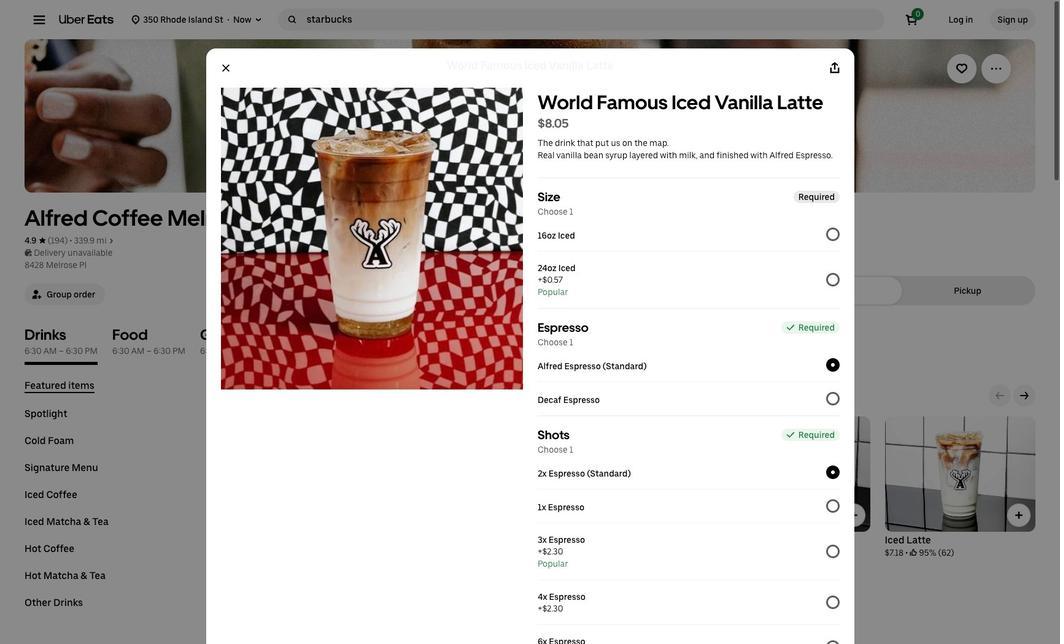Task type: locate. For each thing, give the bounding box(es) containing it.
2 quick add image from the left
[[1013, 510, 1026, 522]]

0 horizontal spatial deliver to image
[[131, 15, 141, 25]]

[object Object] radio
[[774, 285, 895, 297], [908, 285, 1029, 297]]

close image
[[221, 63, 231, 73]]

1 deliver to image from the left
[[131, 15, 141, 25]]

2 deliver to image from the left
[[254, 15, 264, 25]]

deliver to image
[[131, 15, 141, 25], [254, 15, 264, 25]]

1 [object object] radio from the left
[[774, 285, 895, 297]]

add to favorites image
[[956, 63, 968, 75]]

1 horizontal spatial [object object] radio
[[908, 285, 1029, 297]]

dialog dialog
[[206, 49, 855, 645]]

0 horizontal spatial quick add image
[[848, 510, 860, 522]]

0 horizontal spatial [object object] radio
[[774, 285, 895, 297]]

next image
[[1020, 391, 1030, 401]]

1 horizontal spatial quick add image
[[1013, 510, 1026, 522]]

navigation
[[25, 380, 194, 625]]

1 horizontal spatial deliver to image
[[254, 15, 264, 25]]

quick add image
[[848, 510, 860, 522], [1013, 510, 1026, 522]]



Task type: describe. For each thing, give the bounding box(es) containing it.
view more options image
[[991, 63, 1003, 75]]

2 [object object] radio from the left
[[908, 285, 1029, 297]]

main navigation menu image
[[33, 14, 45, 26]]

uber eats home image
[[59, 15, 114, 25]]

previous image
[[995, 391, 1005, 401]]

poppi prebiotic soda image
[[533, 604, 622, 645]]

1 quick add image from the left
[[848, 510, 860, 522]]



Task type: vqa. For each thing, say whether or not it's contained in the screenshot.
Navigation
yes



